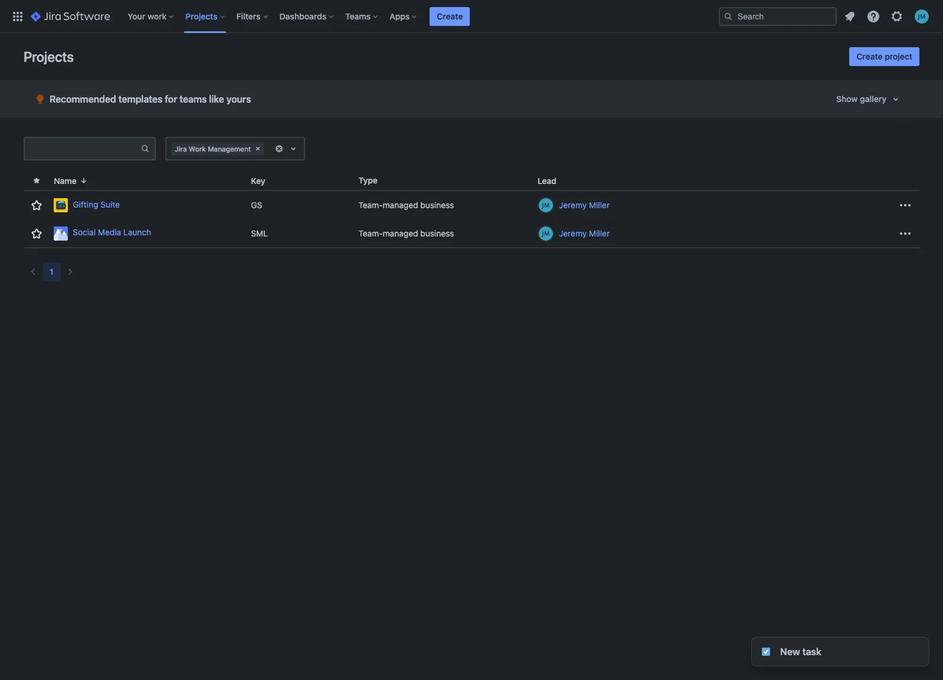 Task type: describe. For each thing, give the bounding box(es) containing it.
0 horizontal spatial projects
[[24, 48, 74, 65]]

sml
[[251, 228, 268, 238]]

miller for sml
[[589, 228, 610, 238]]

next image
[[63, 265, 77, 279]]

your
[[128, 11, 145, 21]]

launch
[[123, 227, 151, 237]]

filters
[[236, 11, 261, 21]]

gs
[[251, 200, 262, 210]]

apps button
[[386, 7, 422, 26]]

new task
[[780, 647, 821, 657]]

templates
[[118, 94, 163, 104]]

clear image
[[274, 144, 284, 153]]

more image
[[898, 198, 912, 212]]

star gifting suite image
[[29, 198, 43, 212]]

jeremy miller link for gs
[[559, 199, 610, 211]]

jira work management
[[175, 144, 251, 153]]

dashboards button
[[276, 7, 338, 26]]

jeremy miller for gs
[[559, 200, 610, 210]]

dashboards
[[279, 11, 326, 21]]

show gallery button
[[829, 90, 910, 109]]

gifting suite
[[73, 199, 120, 209]]

primary element
[[7, 0, 719, 33]]

managed for sml
[[383, 228, 418, 238]]

1
[[50, 267, 53, 277]]

business for gs
[[420, 200, 454, 210]]

jeremy miller link for sml
[[559, 228, 610, 239]]

task icon image
[[761, 647, 771, 657]]

apps
[[390, 11, 410, 21]]

settings image
[[890, 9, 904, 23]]

like
[[209, 94, 224, 104]]

recommended templates for teams like yours
[[50, 94, 251, 104]]

projects inside dropdown button
[[185, 11, 218, 21]]

your work button
[[124, 7, 178, 26]]

name button
[[49, 174, 93, 187]]

task
[[802, 647, 821, 657]]

show
[[836, 94, 858, 104]]

show gallery
[[836, 94, 886, 104]]

jeremy for sml
[[559, 228, 587, 238]]



Task type: vqa. For each thing, say whether or not it's contained in the screenshot.
second business
yes



Task type: locate. For each thing, give the bounding box(es) containing it.
create for create project
[[857, 51, 883, 61]]

create
[[437, 11, 463, 21], [857, 51, 883, 61]]

banner containing your work
[[0, 0, 943, 33]]

your profile and settings image
[[915, 9, 929, 23]]

0 vertical spatial managed
[[383, 200, 418, 210]]

name
[[54, 176, 77, 186]]

create inside 'button'
[[857, 51, 883, 61]]

key button
[[246, 174, 279, 187]]

0 horizontal spatial create
[[437, 11, 463, 21]]

business
[[420, 200, 454, 210], [420, 228, 454, 238]]

1 vertical spatial team-
[[358, 228, 383, 238]]

0 vertical spatial jeremy
[[559, 200, 587, 210]]

teams
[[180, 94, 207, 104]]

clear image
[[253, 144, 263, 153]]

create project button
[[849, 47, 919, 66]]

projects right work
[[185, 11, 218, 21]]

suite
[[100, 199, 120, 209]]

jeremy miller link
[[559, 199, 610, 211], [559, 228, 610, 239]]

project
[[885, 51, 912, 61]]

0 vertical spatial business
[[420, 200, 454, 210]]

projects down appswitcher icon
[[24, 48, 74, 65]]

create for create
[[437, 11, 463, 21]]

team-managed business for gs
[[358, 200, 454, 210]]

2 team-managed business from the top
[[358, 228, 454, 238]]

team-managed business for sml
[[358, 228, 454, 238]]

jeremy miller for sml
[[559, 228, 610, 238]]

1 button
[[42, 263, 61, 282]]

1 vertical spatial create
[[857, 51, 883, 61]]

2 jeremy miller from the top
[[559, 228, 610, 238]]

0 vertical spatial create
[[437, 11, 463, 21]]

1 vertical spatial managed
[[383, 228, 418, 238]]

jira
[[175, 144, 187, 153]]

teams
[[345, 11, 371, 21]]

1 vertical spatial jeremy miller
[[559, 228, 610, 238]]

previous image
[[26, 265, 40, 279]]

management
[[208, 144, 251, 153]]

1 managed from the top
[[383, 200, 418, 210]]

1 vertical spatial miller
[[589, 228, 610, 238]]

1 jeremy miller link from the top
[[559, 199, 610, 211]]

media
[[98, 227, 121, 237]]

managed for gs
[[383, 200, 418, 210]]

1 horizontal spatial projects
[[185, 11, 218, 21]]

projects button
[[182, 7, 229, 26]]

yours
[[226, 94, 251, 104]]

business for sml
[[420, 228, 454, 238]]

gifting
[[73, 199, 98, 209]]

1 team- from the top
[[358, 200, 383, 210]]

key
[[251, 176, 265, 186]]

star social media launch image
[[29, 226, 43, 240]]

more image
[[898, 226, 912, 240]]

1 vertical spatial team-managed business
[[358, 228, 454, 238]]

2 managed from the top
[[383, 228, 418, 238]]

create left project
[[857, 51, 883, 61]]

type
[[358, 175, 378, 185]]

appswitcher icon image
[[11, 9, 25, 23]]

1 team-managed business from the top
[[358, 200, 454, 210]]

2 jeremy miller link from the top
[[559, 228, 610, 239]]

work
[[189, 144, 206, 153]]

open image
[[286, 142, 300, 156]]

2 business from the top
[[420, 228, 454, 238]]

for
[[165, 94, 177, 104]]

social
[[73, 227, 96, 237]]

jeremy for gs
[[559, 200, 587, 210]]

search image
[[724, 12, 733, 21]]

1 vertical spatial business
[[420, 228, 454, 238]]

miller
[[589, 200, 610, 210], [589, 228, 610, 238]]

0 vertical spatial projects
[[185, 11, 218, 21]]

team- for gs
[[358, 200, 383, 210]]

1 vertical spatial projects
[[24, 48, 74, 65]]

miller for gs
[[589, 200, 610, 210]]

filters button
[[233, 7, 272, 26]]

0 vertical spatial jeremy miller
[[559, 200, 610, 210]]

jira software image
[[31, 9, 110, 23], [31, 9, 110, 23]]

gifting suite link
[[54, 198, 241, 212]]

help image
[[866, 9, 881, 23]]

new
[[780, 647, 800, 657]]

2 team- from the top
[[358, 228, 383, 238]]

create inside button
[[437, 11, 463, 21]]

0 vertical spatial miller
[[589, 200, 610, 210]]

lead button
[[533, 174, 571, 187]]

social media launch
[[73, 227, 151, 237]]

social media launch link
[[54, 226, 241, 240]]

your work
[[128, 11, 167, 21]]

jeremy miller
[[559, 200, 610, 210], [559, 228, 610, 238]]

Search field
[[719, 7, 837, 26]]

managed
[[383, 200, 418, 210], [383, 228, 418, 238]]

team- for sml
[[358, 228, 383, 238]]

1 horizontal spatial create
[[857, 51, 883, 61]]

1 jeremy from the top
[[559, 200, 587, 210]]

new task button
[[752, 638, 929, 666]]

create button
[[430, 7, 470, 26]]

1 vertical spatial jeremy miller link
[[559, 228, 610, 239]]

jeremy
[[559, 200, 587, 210], [559, 228, 587, 238]]

banner
[[0, 0, 943, 33]]

1 business from the top
[[420, 200, 454, 210]]

recommended
[[50, 94, 116, 104]]

lead
[[538, 176, 556, 186]]

1 jeremy miller from the top
[[559, 200, 610, 210]]

2 miller from the top
[[589, 228, 610, 238]]

team-
[[358, 200, 383, 210], [358, 228, 383, 238]]

notifications image
[[843, 9, 857, 23]]

teams button
[[342, 7, 383, 26]]

create right 'apps' 'dropdown button'
[[437, 11, 463, 21]]

1 vertical spatial jeremy
[[559, 228, 587, 238]]

gallery
[[860, 94, 886, 104]]

0 vertical spatial jeremy miller link
[[559, 199, 610, 211]]

1 miller from the top
[[589, 200, 610, 210]]

team-managed business
[[358, 200, 454, 210], [358, 228, 454, 238]]

None text field
[[25, 140, 140, 157]]

projects
[[185, 11, 218, 21], [24, 48, 74, 65]]

work
[[148, 11, 167, 21]]

0 vertical spatial team-managed business
[[358, 200, 454, 210]]

0 vertical spatial team-
[[358, 200, 383, 210]]

2 jeremy from the top
[[559, 228, 587, 238]]

create project
[[857, 51, 912, 61]]



